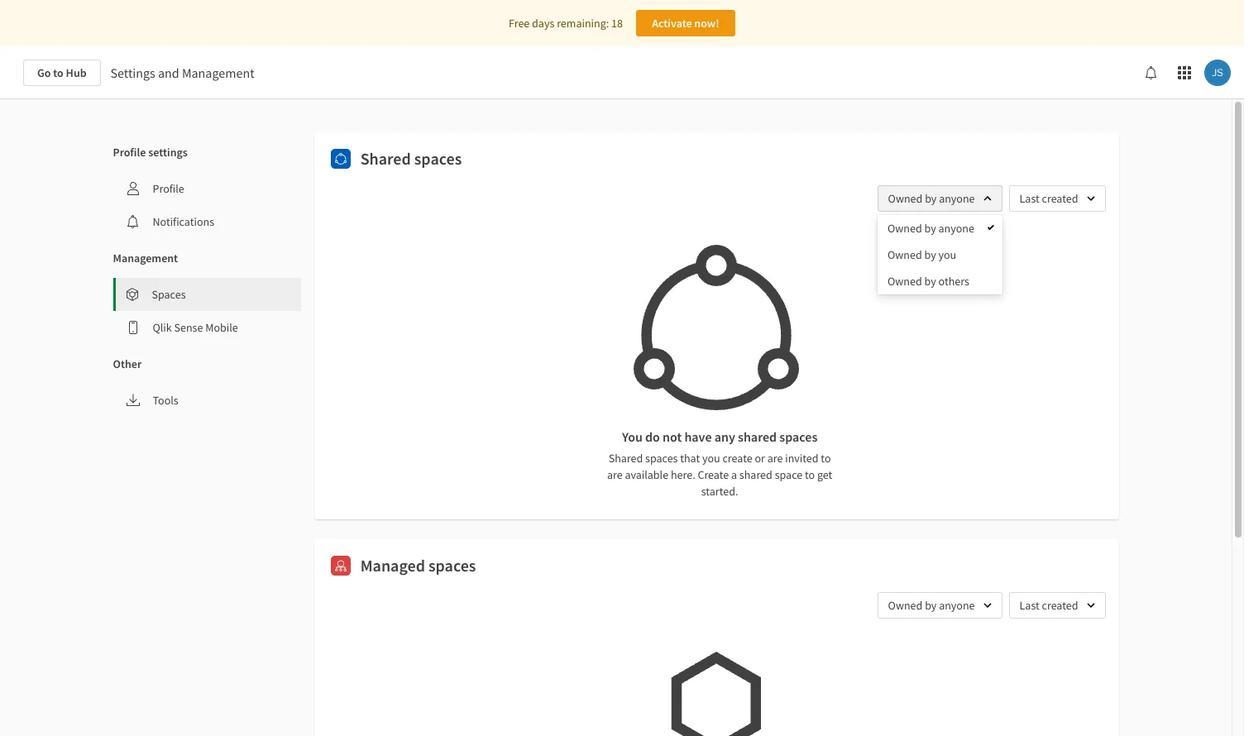 Task type: vqa. For each thing, say whether or not it's contained in the screenshot.
"Ask"
no



Task type: locate. For each thing, give the bounding box(es) containing it.
you
[[939, 248, 957, 262], [703, 451, 721, 466]]

2 vertical spatial to
[[805, 468, 815, 483]]

2 owned by anyone from the top
[[888, 221, 975, 236]]

shared up "or"
[[738, 429, 777, 445]]

list box
[[878, 215, 1003, 295]]

you up create
[[703, 451, 721, 466]]

1 vertical spatial profile
[[153, 181, 184, 196]]

profile link
[[113, 172, 301, 205]]

1 vertical spatial shared
[[609, 451, 643, 466]]

space
[[775, 468, 803, 483]]

anyone inside field
[[940, 191, 976, 206]]

0 vertical spatial owned by anyone
[[889, 191, 976, 206]]

0 vertical spatial shared
[[361, 148, 411, 169]]

are left available
[[607, 468, 623, 483]]

settings
[[148, 145, 188, 160]]

do
[[646, 429, 660, 445]]

to
[[53, 65, 64, 80], [821, 451, 831, 466], [805, 468, 815, 483]]

2 horizontal spatial to
[[821, 451, 831, 466]]

1 vertical spatial shared
[[740, 468, 773, 483]]

owned
[[889, 191, 923, 206], [888, 221, 923, 236], [888, 248, 923, 262], [888, 274, 923, 289]]

management up spaces
[[113, 251, 178, 266]]

others
[[939, 274, 970, 289]]

anyone down owned by anyone field
[[939, 221, 975, 236]]

are right "or"
[[768, 451, 783, 466]]

1 horizontal spatial are
[[768, 451, 783, 466]]

owned by anyone inside field
[[889, 191, 976, 206]]

managed spaces
[[361, 555, 476, 576]]

anyone for 'list box' containing owned by anyone
[[939, 221, 975, 236]]

1 vertical spatial to
[[821, 451, 831, 466]]

you up others in the top right of the page
[[939, 248, 957, 262]]

1 vertical spatial owned by anyone
[[888, 221, 975, 236]]

by
[[926, 191, 937, 206], [925, 221, 937, 236], [925, 248, 937, 262], [925, 274, 937, 289]]

0 vertical spatial shared
[[738, 429, 777, 445]]

owned by anyone for 'list box' containing owned by anyone
[[888, 221, 975, 236]]

profile inside profile link
[[153, 181, 184, 196]]

0 vertical spatial to
[[53, 65, 64, 80]]

shared
[[361, 148, 411, 169], [609, 451, 643, 466]]

owned by anyone
[[889, 191, 976, 206], [888, 221, 975, 236]]

1 owned by anyone from the top
[[889, 191, 976, 206]]

1 owned from the top
[[889, 191, 923, 206]]

owned by you
[[888, 248, 957, 262]]

sense
[[174, 320, 203, 335]]

0 vertical spatial management
[[182, 65, 255, 81]]

management right and
[[182, 65, 255, 81]]

shared down "or"
[[740, 468, 773, 483]]

profile up notifications
[[153, 181, 184, 196]]

Owned by anyone field
[[878, 185, 1003, 212]]

go to hub link
[[23, 60, 101, 86]]

are
[[768, 451, 783, 466], [607, 468, 623, 483]]

profile left settings
[[113, 145, 146, 160]]

create
[[723, 451, 753, 466]]

shared
[[738, 429, 777, 445], [740, 468, 773, 483]]

you inside you do not have any shared spaces shared spaces that you create or are invited to are available here. create a shared space to get started.
[[703, 451, 721, 466]]

not
[[663, 429, 682, 445]]

0 vertical spatial you
[[939, 248, 957, 262]]

anyone up owned by you
[[940, 191, 976, 206]]

anyone
[[940, 191, 976, 206], [939, 221, 975, 236]]

spaces
[[414, 148, 462, 169], [780, 429, 818, 445], [646, 451, 678, 466], [429, 555, 476, 576]]

1 horizontal spatial shared
[[609, 451, 643, 466]]

profile
[[113, 145, 146, 160], [153, 181, 184, 196]]

1 vertical spatial you
[[703, 451, 721, 466]]

1 vertical spatial management
[[113, 251, 178, 266]]

qlik sense mobile
[[153, 320, 238, 335]]

a
[[732, 468, 738, 483]]

to right go
[[53, 65, 64, 80]]

0 horizontal spatial are
[[607, 468, 623, 483]]

and
[[158, 65, 179, 81]]

spaces
[[152, 287, 186, 302]]

owned by anyone inside 'list box'
[[888, 221, 975, 236]]

owned by anyone for owned by anyone field
[[889, 191, 976, 206]]

you do not have any shared spaces shared spaces that you create or are invited to are available here. create a shared space to get started.
[[607, 429, 833, 499]]

0 vertical spatial anyone
[[940, 191, 976, 206]]

activate
[[652, 16, 692, 31]]

0 horizontal spatial profile
[[113, 145, 146, 160]]

to left get
[[805, 468, 815, 483]]

profile for profile
[[153, 181, 184, 196]]

0 horizontal spatial to
[[53, 65, 64, 80]]

tools link
[[113, 384, 301, 417]]

management
[[182, 65, 255, 81], [113, 251, 178, 266]]

anyone for owned by anyone field
[[940, 191, 976, 206]]

anyone inside 'list box'
[[939, 221, 975, 236]]

list box containing owned by anyone
[[878, 215, 1003, 295]]

0 vertical spatial profile
[[113, 145, 146, 160]]

0 horizontal spatial you
[[703, 451, 721, 466]]

qlik sense mobile link
[[113, 311, 301, 344]]

0 vertical spatial are
[[768, 451, 783, 466]]

by inside field
[[926, 191, 937, 206]]

1 horizontal spatial you
[[939, 248, 957, 262]]

started.
[[702, 484, 739, 499]]

settings and management
[[111, 65, 255, 81]]

1 vertical spatial anyone
[[939, 221, 975, 236]]

owned inside field
[[889, 191, 923, 206]]

1 horizontal spatial profile
[[153, 181, 184, 196]]

to up get
[[821, 451, 831, 466]]

tools
[[153, 393, 179, 408]]

create
[[698, 468, 729, 483]]

18
[[612, 16, 623, 31]]

other
[[113, 357, 142, 372]]

notifications
[[153, 214, 214, 229]]



Task type: describe. For each thing, give the bounding box(es) containing it.
free
[[509, 16, 530, 31]]

here.
[[671, 468, 696, 483]]

0 horizontal spatial shared
[[361, 148, 411, 169]]

profile settings
[[113, 145, 188, 160]]

1 vertical spatial are
[[607, 468, 623, 483]]

go to hub
[[37, 65, 87, 80]]

invited
[[786, 451, 819, 466]]

mobile
[[205, 320, 238, 335]]

activate now!
[[652, 16, 720, 31]]

shared inside you do not have any shared spaces shared spaces that you create or are invited to are available here. create a shared space to get started.
[[609, 451, 643, 466]]

have
[[685, 429, 712, 445]]

settings
[[111, 65, 155, 81]]

4 owned from the top
[[888, 274, 923, 289]]

qlik
[[153, 320, 172, 335]]

activate now! link
[[636, 10, 736, 36]]

remaining:
[[557, 16, 609, 31]]

shared spaces
[[361, 148, 462, 169]]

0 horizontal spatial management
[[113, 251, 178, 266]]

now!
[[695, 16, 720, 31]]

profile for profile settings
[[113, 145, 146, 160]]

2 owned from the top
[[888, 221, 923, 236]]

that
[[681, 451, 700, 466]]

free days remaining: 18
[[509, 16, 623, 31]]

or
[[755, 451, 766, 466]]

owned by others
[[888, 274, 970, 289]]

3 owned from the top
[[888, 248, 923, 262]]

notifications link
[[113, 205, 301, 238]]

go
[[37, 65, 51, 80]]

get
[[818, 468, 833, 483]]

you
[[622, 429, 643, 445]]

days
[[532, 16, 555, 31]]

available
[[625, 468, 669, 483]]

managed
[[361, 555, 425, 576]]

any
[[715, 429, 736, 445]]

hub
[[66, 65, 87, 80]]

1 horizontal spatial to
[[805, 468, 815, 483]]

1 horizontal spatial management
[[182, 65, 255, 81]]

spaces link
[[115, 278, 301, 311]]



